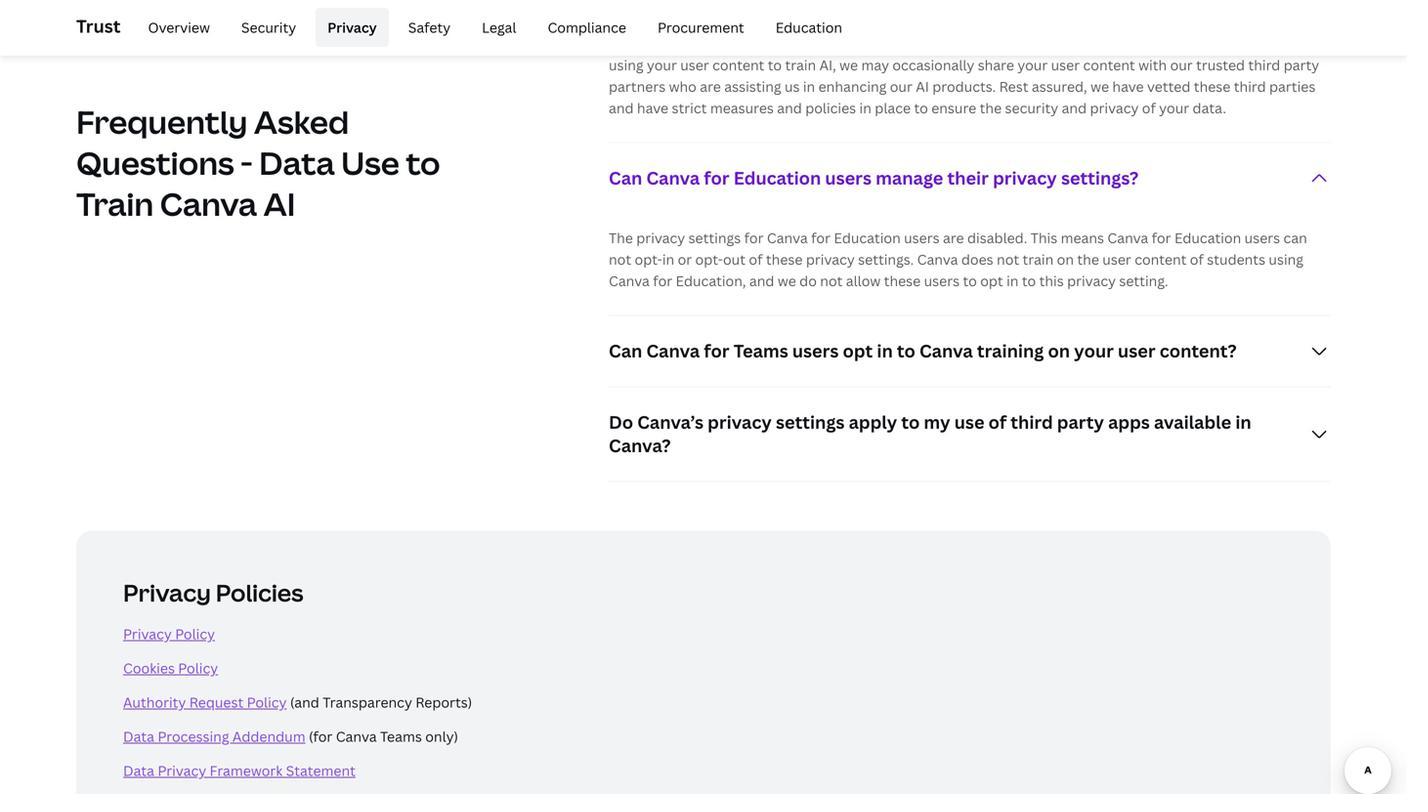 Task type: locate. For each thing, give the bounding box(es) containing it.
policy up authority request policy link
[[178, 660, 218, 678]]

can up 'the'
[[609, 166, 643, 190]]

do right default,
[[706, 34, 724, 53]]

0 vertical spatial opt
[[981, 272, 1004, 290]]

your up share
[[964, 34, 995, 53]]

policy up cookies policy link
[[175, 625, 215, 644]]

the down means in the top of the page
[[1078, 250, 1100, 269]]

education down measures
[[734, 166, 822, 190]]

data for privacy
[[123, 762, 154, 781]]

privacy for privacy policy
[[123, 625, 172, 644]]

1 vertical spatial can
[[609, 339, 643, 363]]

are
[[700, 77, 721, 96], [944, 229, 965, 247]]

2 vertical spatial on
[[1049, 339, 1071, 363]]

1 horizontal spatial settings
[[776, 411, 845, 435]]

privacy right canva's
[[708, 411, 772, 435]]

privacy inside by default, we do not allow third parties to train ai on your user content. however, if you opt-in to canva using your user content to train ai, we may occasionally share your user content with our trusted third party partners who are assisting us in enhancing our ai products. rest assured, we have vetted these third parties and have strict measures and policies in place to ensure the security and privacy of your data.
[[1091, 99, 1139, 117]]

we right "education,"
[[778, 272, 797, 290]]

opt inside the privacy settings for canva for education users are disabled. this means canva for education users can not opt-in or opt-out of these privacy settings. canva does not train on the user content of students using canva for education, and we do not allow these users to opt in to this privacy setting.
[[981, 272, 1004, 290]]

1 horizontal spatial the
[[1078, 250, 1100, 269]]

measures
[[711, 99, 774, 117]]

1 horizontal spatial our
[[1171, 56, 1194, 74]]

can canva for education users manage their privacy settings?
[[609, 166, 1139, 190]]

do inside the privacy settings for canva for education users are disabled. this means canva for education users can not opt-in or opt-out of these privacy settings. canva does not train on the user content of students using canva for education, and we do not allow these users to opt in to this privacy setting.
[[800, 272, 817, 290]]

opt down does at the right top of the page
[[981, 272, 1004, 290]]

content inside the privacy settings for canva for education users are disabled. this means canva for education users can not opt-in or opt-out of these privacy settings. canva does not train on the user content of students using canva for education, and we do not allow these users to opt in to this privacy setting.
[[1135, 250, 1187, 269]]

are inside by default, we do not allow third parties to train ai on your user content. however, if you opt-in to canva using your user content to train ai, we may occasionally share your user content with our trusted third party partners who are assisting us in enhancing our ai products. rest assured, we have vetted these third parties and have strict measures and policies in place to ensure the security and privacy of your data.
[[700, 77, 721, 96]]

transparency
[[323, 694, 412, 712]]

apply
[[849, 411, 898, 435]]

using down by
[[609, 56, 644, 74]]

to left my
[[902, 411, 920, 435]]

1 horizontal spatial do
[[800, 272, 817, 290]]

our
[[1171, 56, 1194, 74], [890, 77, 913, 96]]

teams left only)
[[380, 728, 422, 747]]

we right ai,
[[840, 56, 859, 74]]

your down default,
[[647, 56, 677, 74]]

privacy up privacy policy
[[123, 577, 211, 609]]

overview link
[[136, 8, 222, 47]]

teams
[[734, 339, 789, 363], [380, 728, 422, 747]]

using
[[609, 56, 644, 74], [1270, 250, 1304, 269]]

1 vertical spatial the
[[1078, 250, 1100, 269]]

0 vertical spatial using
[[609, 56, 644, 74]]

to left this at the top right of page
[[1023, 272, 1037, 290]]

content down however,
[[1084, 56, 1136, 74]]

user inside the privacy settings for canva for education users are disabled. this means canva for education users can not opt-in or opt-out of these privacy settings. canva does not train on the user content of students using canva for education, and we do not allow these users to opt in to this privacy setting.
[[1103, 250, 1132, 269]]

rest
[[1000, 77, 1029, 96]]

1 vertical spatial allow
[[847, 272, 881, 290]]

the down rest
[[980, 99, 1002, 117]]

user
[[998, 34, 1027, 53], [681, 56, 710, 74], [1052, 56, 1081, 74], [1103, 250, 1132, 269], [1119, 339, 1156, 363]]

if
[[1153, 34, 1162, 53]]

data for processing
[[123, 728, 154, 747]]

2 vertical spatial data
[[123, 762, 154, 781]]

third
[[791, 34, 823, 53], [1249, 56, 1281, 74], [1235, 77, 1267, 96], [1011, 411, 1054, 435]]

on up this at the top right of page
[[1058, 250, 1075, 269]]

reports)
[[416, 694, 472, 712]]

0 horizontal spatial are
[[700, 77, 721, 96]]

0 vertical spatial parties
[[826, 34, 872, 53]]

2 horizontal spatial opt-
[[1193, 34, 1221, 53]]

ai up 'occasionally'
[[927, 34, 941, 53]]

security
[[241, 18, 296, 37]]

0 vertical spatial do
[[706, 34, 724, 53]]

third inside do canva's privacy settings apply to my use of third party apps available in canva?
[[1011, 411, 1054, 435]]

safety link
[[397, 8, 463, 47]]

2 can from the top
[[609, 339, 643, 363]]

privacy up or on the left top of the page
[[637, 229, 686, 247]]

ai
[[927, 34, 941, 53], [916, 77, 930, 96], [264, 183, 296, 225]]

are inside the privacy settings for canva for education users are disabled. this means canva for education users can not opt-in or opt-out of these privacy settings. canva does not train on the user content of students using canva for education, and we do not allow these users to opt in to this privacy setting.
[[944, 229, 965, 247]]

settings inside do canva's privacy settings apply to my use of third party apps available in canva?
[[776, 411, 845, 435]]

ai down 'occasionally'
[[916, 77, 930, 96]]

2 vertical spatial train
[[1023, 250, 1054, 269]]

policy for cookies policy
[[178, 660, 218, 678]]

party
[[1284, 56, 1320, 74], [1058, 411, 1105, 435]]

settings?
[[1062, 166, 1139, 190]]

to up 'apply'
[[897, 339, 916, 363]]

these
[[1195, 77, 1231, 96], [766, 250, 803, 269], [885, 272, 921, 290]]

or
[[678, 250, 692, 269]]

data privacy framework statement link
[[123, 762, 356, 781]]

allow inside the privacy settings for canva for education users are disabled. this means canva for education users can not opt-in or opt-out of these privacy settings. canva does not train on the user content of students using canva for education, and we do not allow these users to opt in to this privacy setting.
[[847, 272, 881, 290]]

on inside the privacy settings for canva for education users are disabled. this means canva for education users can not opt-in or opt-out of these privacy settings. canva does not train on the user content of students using canva for education, and we do not allow these users to opt in to this privacy setting.
[[1058, 250, 1075, 269]]

in inside do canva's privacy settings apply to my use of third party apps available in canva?
[[1236, 411, 1252, 435]]

0 vertical spatial train
[[893, 34, 924, 53]]

in up trusted
[[1221, 34, 1233, 53]]

1 horizontal spatial teams
[[734, 339, 789, 363]]

available
[[1155, 411, 1232, 435]]

these down settings.
[[885, 272, 921, 290]]

party right trusted
[[1284, 56, 1320, 74]]

of
[[1143, 99, 1157, 117], [749, 250, 763, 269], [1191, 250, 1204, 269], [989, 411, 1007, 435]]

0 horizontal spatial settings
[[689, 229, 741, 247]]

can
[[1284, 229, 1308, 247]]

do inside by default, we do not allow third parties to train ai on your user content. however, if you opt-in to canva using your user content to train ai, we may occasionally share your user content with our trusted third party partners who are assisting us in enhancing our ai products. rest assured, we have vetted these third parties and have strict measures and policies in place to ensure the security and privacy of your data.
[[706, 34, 724, 53]]

in
[[1221, 34, 1233, 53], [804, 77, 816, 96], [860, 99, 872, 117], [663, 250, 675, 269], [1007, 272, 1019, 290], [877, 339, 893, 363], [1236, 411, 1252, 435]]

opt up 'apply'
[[843, 339, 873, 363]]

settings
[[689, 229, 741, 247], [776, 411, 845, 435]]

1 horizontal spatial using
[[1270, 250, 1304, 269]]

0 horizontal spatial allow
[[753, 34, 787, 53]]

in left this at the top right of page
[[1007, 272, 1019, 290]]

2 vertical spatial these
[[885, 272, 921, 290]]

third right use
[[1011, 411, 1054, 435]]

we
[[684, 34, 703, 53], [840, 56, 859, 74], [1091, 77, 1110, 96], [778, 272, 797, 290]]

have
[[1113, 77, 1145, 96], [637, 99, 669, 117]]

in up 'apply'
[[877, 339, 893, 363]]

privacy link
[[316, 8, 389, 47]]

our up 'place'
[[890, 77, 913, 96]]

privacy down processing at the bottom of page
[[158, 762, 206, 781]]

privacy policy
[[123, 625, 215, 644]]

settings up out
[[689, 229, 741, 247]]

1 vertical spatial our
[[890, 77, 913, 96]]

0 horizontal spatial do
[[706, 34, 724, 53]]

1 vertical spatial ai
[[916, 77, 930, 96]]

on inside by default, we do not allow third parties to train ai on your user content. however, if you opt-in to canva using your user content to train ai, we may occasionally share your user content with our trusted third party partners who are assisting us in enhancing our ai products. rest assured, we have vetted these third parties and have strict measures and policies in place to ensure the security and privacy of your data.
[[944, 34, 961, 53]]

1 vertical spatial settings
[[776, 411, 845, 435]]

are up does at the right top of the page
[[944, 229, 965, 247]]

1 vertical spatial teams
[[380, 728, 422, 747]]

the inside by default, we do not allow third parties to train ai on your user content. however, if you opt-in to canva using your user content to train ai, we may occasionally share your user content with our trusted third party partners who are assisting us in enhancing our ai products. rest assured, we have vetted these third parties and have strict measures and policies in place to ensure the security and privacy of your data.
[[980, 99, 1002, 117]]

using down can
[[1270, 250, 1304, 269]]

privacy left safety link
[[328, 18, 377, 37]]

for
[[704, 166, 730, 190], [745, 229, 764, 247], [812, 229, 831, 247], [1152, 229, 1172, 247], [653, 272, 673, 290], [704, 339, 730, 363]]

legal
[[482, 18, 517, 37]]

opt- for trusted
[[1193, 34, 1221, 53]]

users
[[826, 166, 872, 190], [905, 229, 940, 247], [1245, 229, 1281, 247], [925, 272, 960, 290], [793, 339, 839, 363]]

strict
[[672, 99, 707, 117]]

content up the assisting
[[713, 56, 765, 74]]

place
[[875, 99, 911, 117]]

0 vertical spatial party
[[1284, 56, 1320, 74]]

are right 'who'
[[700, 77, 721, 96]]

2 horizontal spatial train
[[1023, 250, 1054, 269]]

train up us
[[786, 56, 817, 74]]

1 can from the top
[[609, 166, 643, 190]]

however,
[[1089, 34, 1150, 53]]

for up the "setting."
[[1152, 229, 1172, 247]]

1 horizontal spatial parties
[[1270, 77, 1316, 96]]

0 horizontal spatial have
[[637, 99, 669, 117]]

1 horizontal spatial allow
[[847, 272, 881, 290]]

education up settings.
[[834, 229, 901, 247]]

canva?
[[609, 434, 671, 458]]

third right trusted
[[1249, 56, 1281, 74]]

to right 'place'
[[915, 99, 929, 117]]

these inside by default, we do not allow third parties to train ai on your user content. however, if you opt-in to canva using your user content to train ai, we may occasionally share your user content with our trusted third party partners who are assisting us in enhancing our ai products. rest assured, we have vetted these third parties and have strict measures and policies in place to ensure the security and privacy of your data.
[[1195, 77, 1231, 96]]

1 vertical spatial train
[[786, 56, 817, 74]]

to inside dropdown button
[[897, 339, 916, 363]]

1 horizontal spatial have
[[1113, 77, 1145, 96]]

opt- left or on the left top of the page
[[635, 250, 663, 269]]

assured,
[[1032, 77, 1088, 96]]

do right "education,"
[[800, 272, 817, 290]]

allow up the assisting
[[753, 34, 787, 53]]

to right use at the top left
[[406, 142, 441, 184]]

on right "training"
[[1049, 339, 1071, 363]]

cookies policy
[[123, 660, 218, 678]]

of right use
[[989, 411, 1007, 435]]

0 vertical spatial these
[[1195, 77, 1231, 96]]

the
[[980, 99, 1002, 117], [1078, 250, 1100, 269]]

policy
[[175, 625, 215, 644], [178, 660, 218, 678], [247, 694, 287, 712]]

allow down settings.
[[847, 272, 881, 290]]

privacy up cookies
[[123, 625, 172, 644]]

user up the "setting."
[[1103, 250, 1132, 269]]

ai,
[[820, 56, 837, 74]]

policy up the addendum
[[247, 694, 287, 712]]

procurement
[[658, 18, 745, 37]]

frequently
[[76, 101, 248, 143]]

share
[[978, 56, 1015, 74]]

us
[[785, 77, 800, 96]]

0 horizontal spatial these
[[766, 250, 803, 269]]

on inside dropdown button
[[1049, 339, 1071, 363]]

our down you
[[1171, 56, 1194, 74]]

in right us
[[804, 77, 816, 96]]

user left 'content?'
[[1119, 339, 1156, 363]]

parties
[[826, 34, 872, 53], [1270, 77, 1316, 96]]

in inside can canva for teams users opt in to canva training on your user content? dropdown button
[[877, 339, 893, 363]]

education
[[776, 18, 843, 37], [734, 166, 822, 190], [834, 229, 901, 247], [1175, 229, 1242, 247]]

1 horizontal spatial opt
[[981, 272, 1004, 290]]

privacy inside do canva's privacy settings apply to my use of third party apps available in canva?
[[708, 411, 772, 435]]

opt- up "education,"
[[696, 250, 724, 269]]

can up do
[[609, 339, 643, 363]]

1 vertical spatial are
[[944, 229, 965, 247]]

canva
[[1254, 34, 1295, 53], [647, 166, 700, 190], [160, 183, 257, 225], [767, 229, 808, 247], [1108, 229, 1149, 247], [918, 250, 959, 269], [609, 272, 650, 290], [647, 339, 700, 363], [920, 339, 974, 363], [336, 728, 377, 747]]

1 vertical spatial on
[[1058, 250, 1075, 269]]

opt- up trusted
[[1193, 34, 1221, 53]]

user up assured,
[[1052, 56, 1081, 74]]

opt- for canva
[[635, 250, 663, 269]]

0 vertical spatial settings
[[689, 229, 741, 247]]

apps
[[1109, 411, 1151, 435]]

0 horizontal spatial the
[[980, 99, 1002, 117]]

0 vertical spatial teams
[[734, 339, 789, 363]]

your inside dropdown button
[[1075, 339, 1115, 363]]

to inside frequently asked questions - data use to train canva ai
[[406, 142, 441, 184]]

request
[[189, 694, 244, 712]]

privacy
[[328, 18, 377, 37], [123, 577, 211, 609], [123, 625, 172, 644], [158, 762, 206, 781]]

and right "education,"
[[750, 272, 775, 290]]

0 horizontal spatial party
[[1058, 411, 1105, 435]]

frequently asked questions - data use to train canva ai
[[76, 101, 441, 225]]

on
[[944, 34, 961, 53], [1058, 250, 1075, 269], [1049, 339, 1071, 363]]

1 vertical spatial data
[[123, 728, 154, 747]]

0 horizontal spatial train
[[786, 56, 817, 74]]

to
[[876, 34, 890, 53], [1236, 34, 1250, 53], [768, 56, 782, 74], [915, 99, 929, 117], [406, 142, 441, 184], [964, 272, 978, 290], [1023, 272, 1037, 290], [897, 339, 916, 363], [902, 411, 920, 435]]

1 horizontal spatial are
[[944, 229, 965, 247]]

means
[[1061, 229, 1105, 247]]

opt- inside by default, we do not allow third parties to train ai on your user content. however, if you opt-in to canva using your user content to train ai, we may occasionally share your user content with our trusted third party partners who are assisting us in enhancing our ai products. rest assured, we have vetted these third parties and have strict measures and policies in place to ensure the security and privacy of your data.
[[1193, 34, 1221, 53]]

1 vertical spatial party
[[1058, 411, 1105, 435]]

privacy right their
[[993, 166, 1058, 190]]

0 vertical spatial data
[[259, 142, 335, 184]]

to up the assisting
[[768, 56, 782, 74]]

allow
[[753, 34, 787, 53], [847, 272, 881, 290]]

0 vertical spatial allow
[[753, 34, 787, 53]]

content up the "setting."
[[1135, 250, 1187, 269]]

0 vertical spatial on
[[944, 34, 961, 53]]

in right available
[[1236, 411, 1252, 435]]

train
[[893, 34, 924, 53], [786, 56, 817, 74], [1023, 250, 1054, 269]]

using inside the privacy settings for canva for education users are disabled. this means canva for education users can not opt-in or opt-out of these privacy settings. canva does not train on the user content of students using canva for education, and we do not allow these users to opt in to this privacy setting.
[[1270, 250, 1304, 269]]

1 horizontal spatial party
[[1284, 56, 1320, 74]]

have down with
[[1113, 77, 1145, 96]]

opt-
[[1193, 34, 1221, 53], [635, 250, 663, 269], [696, 250, 724, 269]]

of left students
[[1191, 250, 1204, 269]]

content
[[713, 56, 765, 74], [1084, 56, 1136, 74], [1135, 250, 1187, 269]]

2 horizontal spatial these
[[1195, 77, 1231, 96]]

to inside do canva's privacy settings apply to my use of third party apps available in canva?
[[902, 411, 920, 435]]

questions
[[76, 142, 234, 184]]

0 vertical spatial are
[[700, 77, 721, 96]]

in down enhancing at top right
[[860, 99, 872, 117]]

enhancing
[[819, 77, 887, 96]]

0 vertical spatial can
[[609, 166, 643, 190]]

train inside the privacy settings for canva for education users are disabled. this means canva for education users can not opt-in or opt-out of these privacy settings. canva does not train on the user content of students using canva for education, and we do not allow these users to opt in to this privacy setting.
[[1023, 250, 1054, 269]]

can
[[609, 166, 643, 190], [609, 339, 643, 363]]

0 horizontal spatial opt-
[[635, 250, 663, 269]]

only)
[[426, 728, 459, 747]]

1 vertical spatial opt
[[843, 339, 873, 363]]

privacy left settings.
[[806, 250, 855, 269]]

menu bar
[[129, 8, 855, 47]]

0 vertical spatial policy
[[175, 625, 215, 644]]

teams down "education,"
[[734, 339, 789, 363]]

on up 'occasionally'
[[944, 34, 961, 53]]

these up data. at the top
[[1195, 77, 1231, 96]]

0 vertical spatial ai
[[927, 34, 941, 53]]

ai right -
[[264, 183, 296, 225]]

we inside the privacy settings for canva for education users are disabled. this means canva for education users can not opt-in or opt-out of these privacy settings. canva does not train on the user content of students using canva for education, and we do not allow these users to opt in to this privacy setting.
[[778, 272, 797, 290]]

have down partners
[[637, 99, 669, 117]]

0 horizontal spatial teams
[[380, 728, 422, 747]]

privacy down with
[[1091, 99, 1139, 117]]

1 vertical spatial using
[[1270, 250, 1304, 269]]

party left apps
[[1058, 411, 1105, 435]]

1 vertical spatial policy
[[178, 660, 218, 678]]

privacy for privacy
[[328, 18, 377, 37]]

of down vetted
[[1143, 99, 1157, 117]]

0 vertical spatial the
[[980, 99, 1002, 117]]

party inside by default, we do not allow third parties to train ai on your user content. however, if you opt-in to canva using your user content to train ai, we may occasionally share your user content with our trusted third party partners who are assisting us in enhancing our ai products. rest assured, we have vetted these third parties and have strict measures and policies in place to ensure the security and privacy of your data.
[[1284, 56, 1320, 74]]

teams inside dropdown button
[[734, 339, 789, 363]]

party inside do canva's privacy settings apply to my use of third party apps available in canva?
[[1058, 411, 1105, 435]]

2 vertical spatial ai
[[264, 183, 296, 225]]

0 horizontal spatial using
[[609, 56, 644, 74]]

setting.
[[1120, 272, 1169, 290]]

1 vertical spatial do
[[800, 272, 817, 290]]

0 horizontal spatial opt
[[843, 339, 873, 363]]

1 vertical spatial these
[[766, 250, 803, 269]]

can for can canva for teams users opt in to canva training on your user content?
[[609, 339, 643, 363]]

0 horizontal spatial our
[[890, 77, 913, 96]]



Task type: vqa. For each thing, say whether or not it's contained in the screenshot.
not within By default, we do not allow third parties to train AI on your user content. However, if you opt-in to Canva using your user content to train AI, we may occasionally share your user content with our trusted third party partners who are assisting us in enhancing our AI products. Rest assured, we have vetted these third parties and have strict measures and policies in place to ensure the security and privacy of your data.
yes



Task type: describe. For each thing, give the bounding box(es) containing it.
1 vertical spatial have
[[637, 99, 669, 117]]

manage
[[876, 166, 944, 190]]

trust
[[76, 14, 121, 38]]

ai inside frequently asked questions - data use to train canva ai
[[264, 183, 296, 225]]

by default, we do not allow third parties to train ai on your user content. however, if you opt-in to canva using your user content to train ai, we may occasionally share your user content with our trusted third party partners who are assisting us in enhancing our ai products. rest assured, we have vetted these third parties and have strict measures and policies in place to ensure the security and privacy of your data.
[[609, 34, 1320, 117]]

and down partners
[[609, 99, 634, 117]]

1 horizontal spatial train
[[893, 34, 924, 53]]

of right out
[[749, 250, 763, 269]]

privacy policies
[[123, 577, 304, 609]]

security
[[1006, 99, 1059, 117]]

to up trusted
[[1236, 34, 1250, 53]]

and inside the privacy settings for canva for education users are disabled. this means canva for education users can not opt-in or opt-out of these privacy settings. canva does not train on the user content of students using canva for education, and we do not allow these users to opt in to this privacy setting.
[[750, 272, 775, 290]]

education inside can canva for education users manage their privacy settings? dropdown button
[[734, 166, 822, 190]]

products.
[[933, 77, 997, 96]]

the
[[609, 229, 633, 247]]

the inside the privacy settings for canva for education users are disabled. this means canva for education users can not opt-in or opt-out of these privacy settings. canva does not train on the user content of students using canva for education, and we do not allow these users to opt in to this privacy setting.
[[1078, 250, 1100, 269]]

authority
[[123, 694, 186, 712]]

for down the can canva for education users manage their privacy settings?
[[812, 229, 831, 247]]

your down vetted
[[1160, 99, 1190, 117]]

0 horizontal spatial parties
[[826, 34, 872, 53]]

1 horizontal spatial these
[[885, 272, 921, 290]]

in left or on the left top of the page
[[663, 250, 675, 269]]

privacy policy link
[[123, 625, 215, 644]]

do canva's privacy settings apply to my use of third party apps available in canva? button
[[609, 388, 1332, 482]]

of inside do canva's privacy settings apply to my use of third party apps available in canva?
[[989, 411, 1007, 435]]

addendum
[[233, 728, 306, 747]]

we right assured,
[[1091, 77, 1110, 96]]

processing
[[158, 728, 229, 747]]

disabled.
[[968, 229, 1028, 247]]

occasionally
[[893, 56, 975, 74]]

user inside dropdown button
[[1119, 339, 1156, 363]]

policies
[[216, 577, 304, 609]]

of inside by default, we do not allow third parties to train ai on your user content. however, if you opt-in to canva using your user content to train ai, we may occasionally share your user content with our trusted third party partners who are assisting us in enhancing our ai products. rest assured, we have vetted these third parties and have strict measures and policies in place to ensure the security and privacy of your data.
[[1143, 99, 1157, 117]]

data processing addendum link
[[123, 728, 306, 747]]

cookies policy link
[[123, 660, 218, 678]]

this
[[1031, 229, 1058, 247]]

policy for privacy policy
[[175, 625, 215, 644]]

(and
[[290, 694, 320, 712]]

(for
[[309, 728, 333, 747]]

education link
[[764, 8, 855, 47]]

content?
[[1160, 339, 1237, 363]]

to up may
[[876, 34, 890, 53]]

and down assured,
[[1062, 99, 1087, 117]]

default,
[[630, 34, 681, 53]]

1 horizontal spatial opt-
[[696, 250, 724, 269]]

students
[[1208, 250, 1266, 269]]

to down does at the right top of the page
[[964, 272, 978, 290]]

who
[[669, 77, 697, 96]]

canva's
[[638, 411, 704, 435]]

can for can canva for education users manage their privacy settings?
[[609, 166, 643, 190]]

opt inside dropdown button
[[843, 339, 873, 363]]

authority request policy (and transparency reports)
[[123, 694, 472, 712]]

your up rest
[[1018, 56, 1048, 74]]

using inside by default, we do not allow third parties to train ai on your user content. however, if you opt-in to canva using your user content to train ai, we may occasionally share your user content with our trusted third party partners who are assisting us in enhancing our ai products. rest assured, we have vetted these third parties and have strict measures and policies in place to ensure the security and privacy of your data.
[[609, 56, 644, 74]]

for down measures
[[704, 166, 730, 190]]

do
[[609, 411, 634, 435]]

training
[[978, 339, 1045, 363]]

third down trusted
[[1235, 77, 1267, 96]]

-
[[241, 142, 253, 184]]

data.
[[1193, 99, 1227, 117]]

third up ai,
[[791, 34, 823, 53]]

compliance link
[[536, 8, 638, 47]]

content.
[[1030, 34, 1086, 53]]

settings inside the privacy settings for canva for education users are disabled. this means canva for education users can not opt-in or opt-out of these privacy settings. canva does not train on the user content of students using canva for education, and we do not allow these users to opt in to this privacy setting.
[[689, 229, 741, 247]]

with
[[1139, 56, 1168, 74]]

2 vertical spatial policy
[[247, 694, 287, 712]]

not inside by default, we do not allow third parties to train ai on your user content. however, if you opt-in to canva using your user content to train ai, we may occasionally share your user content with our trusted third party partners who are assisting us in enhancing our ai products. rest assured, we have vetted these third parties and have strict measures and policies in place to ensure the security and privacy of your data.
[[727, 34, 749, 53]]

policies
[[806, 99, 857, 117]]

for left "education,"
[[653, 272, 673, 290]]

train
[[76, 183, 154, 225]]

privacy right this at the top right of page
[[1068, 272, 1117, 290]]

cookies
[[123, 660, 175, 678]]

ensure
[[932, 99, 977, 117]]

settings.
[[859, 250, 914, 269]]

for down "education,"
[[704, 339, 730, 363]]

may
[[862, 56, 890, 74]]

education up students
[[1175, 229, 1242, 247]]

does
[[962, 250, 994, 269]]

compliance
[[548, 18, 627, 37]]

you
[[1165, 34, 1190, 53]]

framework
[[210, 762, 283, 781]]

for up out
[[745, 229, 764, 247]]

0 vertical spatial our
[[1171, 56, 1194, 74]]

trusted
[[1197, 56, 1246, 74]]

the privacy settings for canva for education users are disabled. this means canva for education users can not opt-in or opt-out of these privacy settings. canva does not train on the user content of students using canva for education, and we do not allow these users to opt in to this privacy setting.
[[609, 229, 1308, 290]]

we right default,
[[684, 34, 703, 53]]

vetted
[[1148, 77, 1191, 96]]

overview
[[148, 18, 210, 37]]

use
[[955, 411, 985, 435]]

use
[[341, 142, 400, 184]]

do canva's privacy settings apply to my use of third party apps available in canva?
[[609, 411, 1252, 458]]

can canva for education users manage their privacy settings? button
[[609, 143, 1332, 214]]

education,
[[676, 272, 747, 290]]

canva inside by default, we do not allow third parties to train ai on your user content. however, if you opt-in to canva using your user content to train ai, we may occasionally share your user content with our trusted third party partners who are assisting us in enhancing our ai products. rest assured, we have vetted these third parties and have strict measures and policies in place to ensure the security and privacy of your data.
[[1254, 34, 1295, 53]]

security link
[[230, 8, 308, 47]]

menu bar containing overview
[[129, 8, 855, 47]]

allow inside by default, we do not allow third parties to train ai on your user content. however, if you opt-in to canva using your user content to train ai, we may occasionally share your user content with our trusted third party partners who are assisting us in enhancing our ai products. rest assured, we have vetted these third parties and have strict measures and policies in place to ensure the security and privacy of your data.
[[753, 34, 787, 53]]

this
[[1040, 272, 1064, 290]]

data inside frequently asked questions - data use to train canva ai
[[259, 142, 335, 184]]

out
[[724, 250, 746, 269]]

canva inside frequently asked questions - data use to train canva ai
[[160, 183, 257, 225]]

my
[[924, 411, 951, 435]]

legal link
[[470, 8, 528, 47]]

safety
[[408, 18, 451, 37]]

user up share
[[998, 34, 1027, 53]]

and down us
[[778, 99, 803, 117]]

data processing addendum (for canva teams only)
[[123, 728, 459, 747]]

0 vertical spatial have
[[1113, 77, 1145, 96]]

their
[[948, 166, 989, 190]]

1 vertical spatial parties
[[1270, 77, 1316, 96]]

asked
[[254, 101, 349, 143]]

education inside education link
[[776, 18, 843, 37]]

can canva for teams users opt in to canva training on your user content?
[[609, 339, 1237, 363]]

can canva for teams users opt in to canva training on your user content? button
[[609, 316, 1332, 387]]

partners
[[609, 77, 666, 96]]

privacy inside dropdown button
[[993, 166, 1058, 190]]

by
[[609, 34, 626, 53]]

statement
[[286, 762, 356, 781]]

privacy for privacy policies
[[123, 577, 211, 609]]

user up 'who'
[[681, 56, 710, 74]]

data privacy framework statement
[[123, 762, 356, 781]]



